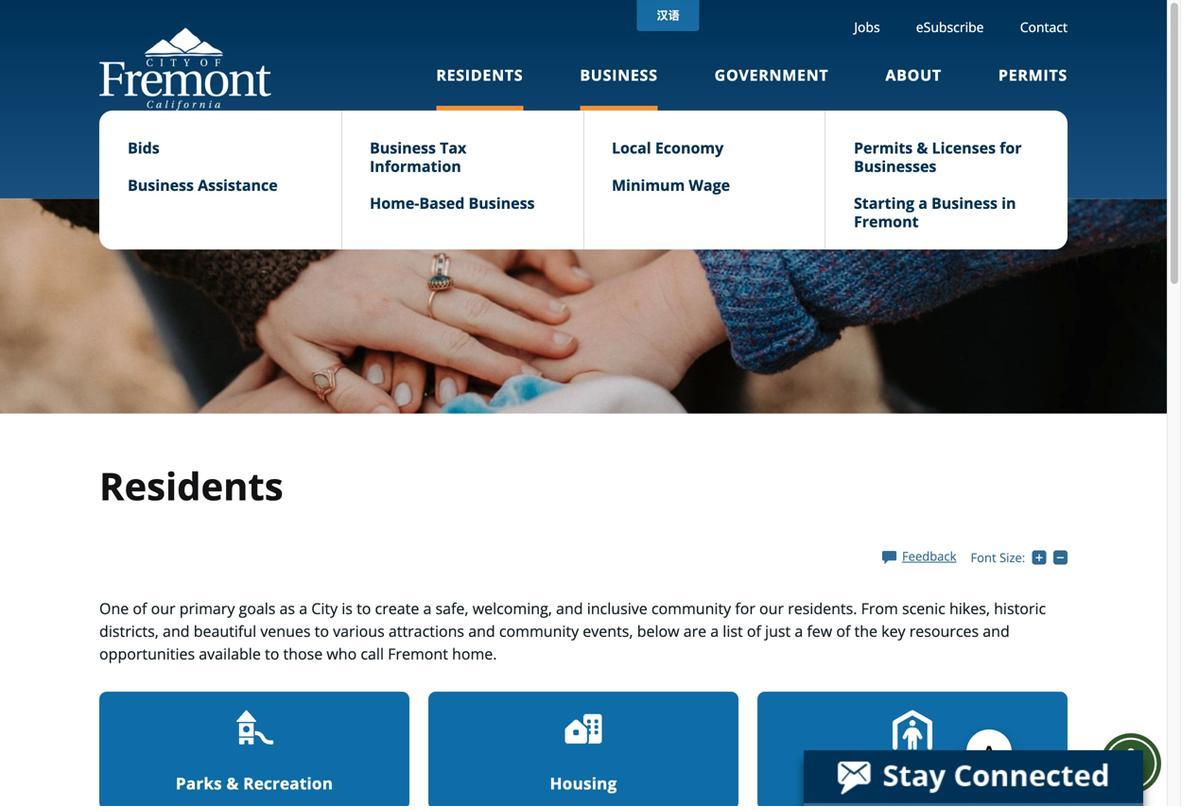 Task type: locate. For each thing, give the bounding box(es) containing it.
tax
[[440, 138, 467, 158]]

permits inside permits & licenses for businesses
[[854, 138, 913, 158]]

as
[[280, 599, 295, 619]]

residents.
[[788, 599, 857, 619]]

a right starting
[[919, 193, 928, 213]]

permits & licenses for businesses
[[854, 138, 1022, 176]]

0 vertical spatial &
[[917, 138, 928, 158]]

business assistance link
[[128, 175, 313, 195]]

and
[[556, 599, 583, 619], [163, 621, 190, 642], [468, 621, 495, 642], [983, 621, 1010, 642]]

our up districts, on the bottom left of page
[[151, 599, 176, 619]]

in
[[1002, 193, 1016, 213]]

and up home.
[[468, 621, 495, 642]]

business
[[580, 65, 658, 85], [370, 138, 436, 158], [128, 175, 194, 195], [469, 193, 535, 213], [932, 193, 998, 213]]

0 vertical spatial for
[[1000, 138, 1022, 158]]

to right is
[[357, 599, 371, 619]]

who
[[327, 644, 357, 664]]

based
[[419, 193, 465, 213]]

business left the in
[[932, 193, 998, 213]]

0 vertical spatial permits
[[999, 65, 1068, 85]]

+
[[1047, 549, 1054, 566]]

homeless
[[831, 773, 911, 795]]

fremont down "attractions"
[[388, 644, 448, 664]]

1 vertical spatial fremont
[[388, 644, 448, 664]]

business for business link
[[580, 65, 658, 85]]

of left the the
[[836, 621, 851, 642]]

licenses
[[932, 138, 996, 158]]

1 horizontal spatial our
[[759, 599, 784, 619]]

business down 'bids'
[[128, 175, 194, 195]]

1 horizontal spatial residents
[[436, 65, 523, 85]]

0 vertical spatial community
[[652, 599, 731, 619]]

& right parks
[[227, 773, 239, 795]]

0 vertical spatial fremont
[[854, 211, 919, 232]]

&
[[917, 138, 928, 158], [227, 773, 239, 795]]

housing link
[[428, 692, 739, 807]]

assistance
[[198, 175, 278, 195]]

permits link
[[999, 65, 1068, 111]]

0 horizontal spatial &
[[227, 773, 239, 795]]

0 horizontal spatial permits
[[854, 138, 913, 158]]

font
[[971, 549, 996, 566]]

housing
[[550, 773, 617, 795]]

venues
[[260, 621, 311, 642]]

0 horizontal spatial for
[[735, 599, 756, 619]]

2 horizontal spatial to
[[357, 599, 371, 619]]

esubscribe link
[[916, 18, 984, 36]]

0 horizontal spatial of
[[133, 599, 147, 619]]

fremont
[[854, 211, 919, 232], [388, 644, 448, 664]]

0 horizontal spatial fremont
[[388, 644, 448, 664]]

permits & licenses for businesses link
[[854, 138, 1039, 176]]

of right "list"
[[747, 621, 761, 642]]

1 horizontal spatial &
[[917, 138, 928, 158]]

& inside parks & recreation link
[[227, 773, 239, 795]]

1 horizontal spatial fremont
[[854, 211, 919, 232]]

2 horizontal spatial of
[[836, 621, 851, 642]]

1 horizontal spatial for
[[1000, 138, 1022, 158]]

business inside the business tax information
[[370, 138, 436, 158]]

1 vertical spatial for
[[735, 599, 756, 619]]

Search text field
[[254, 144, 913, 185]]

list
[[723, 621, 743, 642]]

community up are
[[652, 599, 731, 619]]

for inside permits & licenses for businesses
[[1000, 138, 1022, 158]]

fremont inside one of our primary goals as a city is to create a safe, welcoming, and inclusive community for our residents. from scenic hikes, historic districts, and beautiful venues to various attractions and community events, below are a list of just a few of the key resources and opportunities available to those who call fremont home.
[[388, 644, 448, 664]]

starting a business in fremont
[[854, 193, 1016, 232]]

0 horizontal spatial our
[[151, 599, 176, 619]]

of
[[133, 599, 147, 619], [747, 621, 761, 642], [836, 621, 851, 642]]

permits up starting
[[854, 138, 913, 158]]

& left the licenses
[[917, 138, 928, 158]]

home-based business
[[370, 193, 535, 213]]

businesses
[[854, 156, 937, 176]]

to
[[357, 599, 371, 619], [315, 621, 329, 642], [265, 644, 279, 664]]

of up districts, on the bottom left of page
[[133, 599, 147, 619]]

economy
[[655, 138, 724, 158]]

1 horizontal spatial to
[[315, 621, 329, 642]]

a up "attractions"
[[423, 599, 432, 619]]

to down the venues
[[265, 644, 279, 664]]

the
[[855, 621, 878, 642]]

permits
[[999, 65, 1068, 85], [854, 138, 913, 158]]

a inside starting a business in fremont
[[919, 193, 928, 213]]

house and apartment buiding image
[[564, 711, 603, 750]]

business tax information
[[370, 138, 467, 176]]

business assistance
[[128, 175, 278, 195]]

scenic
[[902, 599, 946, 619]]

1 vertical spatial &
[[227, 773, 239, 795]]

permits for the permits link
[[999, 65, 1068, 85]]

business up local
[[580, 65, 658, 85]]

response
[[916, 773, 994, 795]]

community down welcoming,
[[499, 621, 579, 642]]

& inside permits & licenses for businesses
[[917, 138, 928, 158]]

residents
[[436, 65, 523, 85], [99, 460, 283, 512]]

starting a business in fremont link
[[854, 193, 1039, 232]]

2 our from the left
[[759, 599, 784, 619]]

one
[[99, 599, 129, 619]]

for
[[1000, 138, 1022, 158], [735, 599, 756, 619]]

1 vertical spatial community
[[499, 621, 579, 642]]

fremont down businesses
[[854, 211, 919, 232]]

for right the licenses
[[1000, 138, 1022, 158]]

wage
[[689, 175, 730, 195]]

business link
[[580, 65, 658, 111]]

and up opportunities
[[163, 621, 190, 642]]

one of our primary goals as a city is to create a safe, welcoming, and inclusive community for our residents. from scenic hikes, historic districts, and beautiful venues to various attractions and community events, below are a list of just a few of the key resources and opportunities available to those who call fremont home.
[[99, 599, 1046, 664]]

a
[[919, 193, 928, 213], [299, 599, 307, 619], [423, 599, 432, 619], [711, 621, 719, 642], [795, 621, 803, 642]]

our
[[151, 599, 176, 619], [759, 599, 784, 619]]

government link
[[715, 65, 829, 111]]

events,
[[583, 621, 633, 642]]

0 horizontal spatial community
[[499, 621, 579, 642]]

business for business tax information
[[370, 138, 436, 158]]

1 horizontal spatial permits
[[999, 65, 1068, 85]]

minimum wage
[[612, 175, 730, 195]]

few
[[807, 621, 832, 642]]

2 vertical spatial to
[[265, 644, 279, 664]]

minimum wage link
[[612, 175, 797, 195]]

font size:
[[971, 549, 1025, 566]]

primary
[[179, 599, 235, 619]]

to down city
[[315, 621, 329, 642]]

-
[[1068, 549, 1072, 566]]

goals
[[239, 599, 276, 619]]

various
[[333, 621, 385, 642]]

below
[[637, 621, 680, 642]]

create
[[375, 599, 419, 619]]

a right as
[[299, 599, 307, 619]]

bids
[[128, 138, 160, 158]]

permits down contact
[[999, 65, 1068, 85]]

business left tax
[[370, 138, 436, 158]]

1 vertical spatial permits
[[854, 138, 913, 158]]

and down historic
[[983, 621, 1010, 642]]

for up "list"
[[735, 599, 756, 619]]

home-
[[370, 193, 419, 213]]

feedback link
[[882, 548, 957, 565]]

our up just on the right bottom of page
[[759, 599, 784, 619]]

1 vertical spatial residents
[[99, 460, 283, 512]]

and up events, at the bottom
[[556, 599, 583, 619]]



Task type: describe. For each thing, give the bounding box(es) containing it.
playground structure image
[[235, 711, 274, 750]]

local economy link
[[612, 138, 797, 158]]

hikes,
[[950, 599, 990, 619]]

- link
[[1054, 549, 1072, 566]]

fremont inside starting a business in fremont
[[854, 211, 919, 232]]

information
[[370, 156, 461, 176]]

attractions
[[389, 621, 464, 642]]

recreation
[[243, 773, 333, 795]]

resources
[[910, 621, 979, 642]]

business right based
[[469, 193, 535, 213]]

jobs link
[[854, 18, 880, 36]]

contact
[[1020, 18, 1068, 36]]

city
[[311, 599, 338, 619]]

0 horizontal spatial to
[[265, 644, 279, 664]]

for inside one of our primary goals as a city is to create a safe, welcoming, and inclusive community for our residents. from scenic hikes, historic districts, and beautiful venues to various attractions and community events, below are a list of just a few of the key resources and opportunities available to those who call fremont home.
[[735, 599, 756, 619]]

business for business assistance
[[128, 175, 194, 195]]

contact link
[[1020, 18, 1068, 36]]

key
[[882, 621, 906, 642]]

about
[[886, 65, 942, 85]]

homeless response link
[[758, 692, 1068, 807]]

home-based business link
[[370, 193, 555, 213]]

local economy
[[612, 138, 724, 158]]

government
[[715, 65, 829, 85]]

1 horizontal spatial of
[[747, 621, 761, 642]]

0 horizontal spatial residents
[[99, 460, 283, 512]]

font size: link
[[971, 549, 1025, 566]]

stay connected image
[[804, 751, 1142, 804]]

0 vertical spatial to
[[357, 599, 371, 619]]

a left "list"
[[711, 621, 719, 642]]

beautiful
[[194, 621, 256, 642]]

minimum
[[612, 175, 685, 195]]

call
[[361, 644, 384, 664]]

a left few
[[795, 621, 803, 642]]

permits for permits & licenses for businesses
[[854, 138, 913, 158]]

safe,
[[436, 599, 469, 619]]

districts,
[[99, 621, 159, 642]]

jobs
[[854, 18, 880, 36]]

home.
[[452, 644, 497, 664]]

just
[[765, 621, 791, 642]]

business inside starting a business in fremont
[[932, 193, 998, 213]]

business tax information link
[[370, 138, 555, 176]]

esubscribe
[[916, 18, 984, 36]]

those
[[283, 644, 323, 664]]

homeless response
[[831, 773, 994, 795]]

are
[[684, 621, 707, 642]]

size:
[[1000, 549, 1025, 566]]

parks
[[176, 773, 222, 795]]

historic
[[994, 599, 1046, 619]]

welcoming,
[[473, 599, 552, 619]]

1 our from the left
[[151, 599, 176, 619]]

opportunities
[[99, 644, 195, 664]]

& for parks
[[227, 773, 239, 795]]

1 vertical spatial to
[[315, 621, 329, 642]]

is
[[342, 599, 353, 619]]

feedback
[[902, 548, 957, 565]]

bids link
[[128, 138, 313, 158]]

& for permits
[[917, 138, 928, 158]]

from
[[861, 599, 898, 619]]

1 horizontal spatial community
[[652, 599, 731, 619]]

residents link
[[436, 65, 523, 111]]

about link
[[886, 65, 942, 111]]

starting
[[854, 193, 915, 213]]

parks & recreation
[[176, 773, 333, 795]]

available
[[199, 644, 261, 664]]

person shelter image
[[893, 711, 933, 750]]

parks & recreation link
[[99, 692, 410, 807]]

+ link
[[1032, 549, 1054, 566]]

inclusive
[[587, 599, 648, 619]]

0 vertical spatial residents
[[436, 65, 523, 85]]

local
[[612, 138, 651, 158]]



Task type: vqa. For each thing, say whether or not it's contained in the screenshot.
left Must
no



